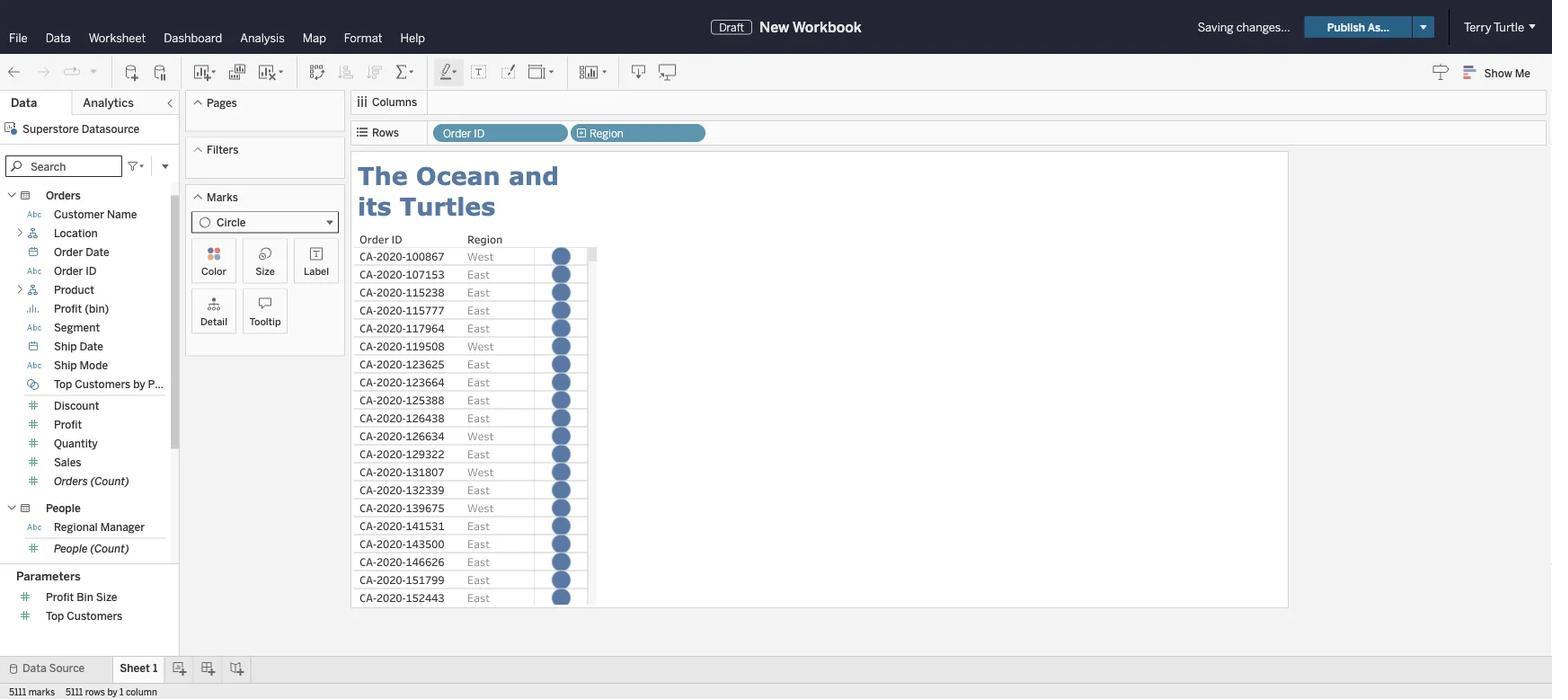 Task type: describe. For each thing, give the bounding box(es) containing it.
worksheet
[[89, 31, 146, 45]]

ship for ship date
[[54, 340, 77, 353]]

download image
[[630, 63, 648, 81]]

0 vertical spatial order
[[443, 127, 472, 140]]

draft
[[720, 20, 745, 33]]

0 horizontal spatial size
[[96, 591, 117, 604]]

5111 for 5111 marks
[[9, 687, 26, 698]]

regional manager
[[54, 521, 145, 534]]

label
[[304, 265, 329, 277]]

Search text field
[[5, 156, 122, 177]]

0 vertical spatial 1
[[153, 662, 158, 675]]

5111 marks
[[9, 687, 55, 698]]

customer
[[54, 208, 104, 221]]

bin
[[77, 591, 93, 604]]

orders for orders
[[46, 189, 81, 202]]

map
[[303, 31, 326, 45]]

superstore datasource
[[22, 122, 140, 135]]

region
[[590, 127, 624, 140]]

saving changes...
[[1198, 20, 1291, 34]]

new
[[760, 18, 790, 36]]

fit image
[[528, 63, 557, 81]]

0 vertical spatial data
[[46, 31, 71, 45]]

top customers by profit
[[54, 378, 176, 391]]

superstore
[[22, 122, 79, 135]]

marks
[[207, 191, 238, 204]]

sheet 1
[[120, 662, 158, 675]]

parameters
[[16, 570, 81, 584]]

1 vertical spatial order
[[54, 246, 83, 259]]

pause auto updates image
[[152, 63, 170, 81]]

the ocean and its turtles
[[358, 161, 568, 220]]

top for top customers by profit
[[54, 378, 72, 391]]

by for 1
[[107, 687, 117, 698]]

pages
[[207, 96, 237, 109]]

color
[[201, 265, 227, 277]]

highlight image
[[439, 63, 460, 81]]

people for people (count)
[[54, 543, 88, 556]]

show
[[1485, 66, 1513, 79]]

by for profit
[[133, 378, 145, 391]]

0 horizontal spatial id
[[86, 265, 97, 278]]

publish as...
[[1328, 20, 1390, 33]]

location
[[54, 227, 98, 240]]

publish your workbook to edit in tableau desktop image
[[659, 63, 677, 81]]

sheet
[[120, 662, 150, 675]]

analysis
[[240, 31, 285, 45]]

5111 for 5111 rows by 1 column
[[66, 687, 83, 698]]

data source
[[22, 662, 85, 675]]

sort descending image
[[366, 63, 384, 81]]

tooltip
[[249, 316, 281, 328]]

people for people
[[46, 502, 81, 515]]

profit for profit (bin)
[[54, 303, 82, 316]]

new data source image
[[123, 63, 141, 81]]

clear sheet image
[[257, 63, 286, 81]]

name
[[107, 208, 137, 221]]

turtles
[[400, 191, 496, 220]]

format workbook image
[[499, 63, 517, 81]]

columns
[[372, 96, 417, 109]]

replay animation image
[[88, 66, 99, 77]]

column
[[126, 687, 157, 698]]

datasource
[[82, 122, 140, 135]]

sales
[[54, 456, 81, 469]]

date for ship date
[[80, 340, 103, 353]]

customers for top customers by profit
[[75, 378, 131, 391]]

profit (bin)
[[54, 303, 109, 316]]

people (count)
[[54, 543, 129, 556]]

show mark labels image
[[470, 63, 488, 81]]

profit for profit
[[54, 419, 82, 432]]

changes...
[[1237, 20, 1291, 34]]



Task type: locate. For each thing, give the bounding box(es) containing it.
its
[[358, 191, 392, 220]]

0 vertical spatial orders
[[46, 189, 81, 202]]

1 horizontal spatial 1
[[153, 662, 158, 675]]

customers
[[75, 378, 131, 391], [67, 610, 123, 623]]

customers down the mode
[[75, 378, 131, 391]]

people
[[46, 502, 81, 515], [54, 543, 88, 556]]

0 vertical spatial order id
[[443, 127, 485, 140]]

detail
[[200, 316, 228, 328]]

(count) down regional manager
[[90, 543, 129, 556]]

customers down bin
[[67, 610, 123, 623]]

rows
[[85, 687, 105, 698]]

1 vertical spatial customers
[[67, 610, 123, 623]]

5111 left marks
[[9, 687, 26, 698]]

1 vertical spatial ship
[[54, 359, 77, 372]]

order id up the product
[[54, 265, 97, 278]]

1 vertical spatial id
[[86, 265, 97, 278]]

as...
[[1368, 20, 1390, 33]]

1 vertical spatial 1
[[120, 687, 124, 698]]

ship date
[[54, 340, 103, 353]]

customers for top customers
[[67, 610, 123, 623]]

1 horizontal spatial 5111
[[66, 687, 83, 698]]

duplicate image
[[228, 63, 246, 81]]

terry
[[1465, 20, 1492, 34]]

1 vertical spatial order id
[[54, 265, 97, 278]]

show/hide cards image
[[579, 63, 608, 81]]

show me
[[1485, 66, 1531, 79]]

1 vertical spatial by
[[107, 687, 117, 698]]

0 horizontal spatial by
[[107, 687, 117, 698]]

orders for orders (count)
[[54, 475, 88, 488]]

1 vertical spatial orders
[[54, 475, 88, 488]]

1 horizontal spatial size
[[256, 265, 275, 277]]

data
[[46, 31, 71, 45], [11, 96, 37, 110], [22, 662, 46, 675]]

date up the mode
[[80, 340, 103, 353]]

1 (count) from the top
[[91, 475, 129, 488]]

(count)
[[91, 475, 129, 488], [90, 543, 129, 556]]

orders up 'customer'
[[46, 189, 81, 202]]

quantity
[[54, 437, 98, 451]]

sort ascending image
[[337, 63, 355, 81]]

1 vertical spatial data
[[11, 96, 37, 110]]

manager
[[100, 521, 145, 534]]

0 vertical spatial (count)
[[91, 475, 129, 488]]

help
[[401, 31, 425, 45]]

people up regional
[[46, 502, 81, 515]]

(bin)
[[85, 303, 109, 316]]

customer name
[[54, 208, 137, 221]]

0 vertical spatial id
[[474, 127, 485, 140]]

rows
[[372, 126, 399, 139]]

1 vertical spatial people
[[54, 543, 88, 556]]

1 vertical spatial (count)
[[90, 543, 129, 556]]

data up replay animation icon
[[46, 31, 71, 45]]

date for order date
[[86, 246, 110, 259]]

2 vertical spatial order
[[54, 265, 83, 278]]

top for top customers
[[46, 610, 64, 623]]

order date
[[54, 246, 110, 259]]

marks. press enter to open the view data window.. use arrow keys to navigate data visualization elements. image
[[534, 247, 589, 700]]

redo image
[[34, 63, 52, 81]]

5111
[[9, 687, 26, 698], [66, 687, 83, 698]]

1 left column
[[120, 687, 124, 698]]

(count) up regional manager
[[91, 475, 129, 488]]

data guide image
[[1433, 63, 1451, 81]]

0 vertical spatial date
[[86, 246, 110, 259]]

order down 'location'
[[54, 246, 83, 259]]

1 horizontal spatial id
[[474, 127, 485, 140]]

id up ocean
[[474, 127, 485, 140]]

marks
[[28, 687, 55, 698]]

analytics
[[83, 96, 134, 110]]

people down regional
[[54, 543, 88, 556]]

workbook
[[793, 18, 862, 36]]

undo image
[[5, 63, 23, 81]]

order
[[443, 127, 472, 140], [54, 246, 83, 259], [54, 265, 83, 278]]

1 horizontal spatial order id
[[443, 127, 485, 140]]

swap rows and columns image
[[308, 63, 326, 81]]

2 (count) from the top
[[90, 543, 129, 556]]

0 vertical spatial people
[[46, 502, 81, 515]]

filters
[[207, 143, 239, 156]]

id down order date
[[86, 265, 97, 278]]

5111 rows by 1 column
[[66, 687, 157, 698]]

replay animation image
[[63, 63, 81, 81]]

format
[[344, 31, 383, 45]]

size right bin
[[96, 591, 117, 604]]

date down 'location'
[[86, 246, 110, 259]]

order id up ocean
[[443, 127, 485, 140]]

date
[[86, 246, 110, 259], [80, 340, 103, 353]]

profit for profit bin size
[[46, 591, 74, 604]]

size
[[256, 265, 275, 277], [96, 591, 117, 604]]

publish
[[1328, 20, 1366, 33]]

ocean
[[416, 161, 501, 190]]

0 vertical spatial top
[[54, 378, 72, 391]]

(count) for people (count)
[[90, 543, 129, 556]]

ship down segment
[[54, 340, 77, 353]]

1 right sheet
[[153, 662, 158, 675]]

order up the product
[[54, 265, 83, 278]]

1 vertical spatial date
[[80, 340, 103, 353]]

tables
[[16, 168, 52, 182]]

1 vertical spatial size
[[96, 591, 117, 604]]

ship mode
[[54, 359, 108, 372]]

show me button
[[1456, 58, 1548, 86]]

0 horizontal spatial 1
[[120, 687, 124, 698]]

turtle
[[1495, 20, 1525, 34]]

profit bin size
[[46, 591, 117, 604]]

by
[[133, 378, 145, 391], [107, 687, 117, 698]]

size up "tooltip"
[[256, 265, 275, 277]]

totals image
[[395, 63, 416, 81]]

orders
[[46, 189, 81, 202], [54, 475, 88, 488]]

mode
[[80, 359, 108, 372]]

top up discount in the left bottom of the page
[[54, 378, 72, 391]]

the
[[358, 161, 408, 190]]

dashboard
[[164, 31, 222, 45]]

1
[[153, 662, 158, 675], [120, 687, 124, 698]]

terry turtle
[[1465, 20, 1525, 34]]

order up ocean
[[443, 127, 472, 140]]

saving
[[1198, 20, 1234, 34]]

new worksheet image
[[192, 63, 218, 81]]

0 horizontal spatial order id
[[54, 265, 97, 278]]

profit
[[54, 303, 82, 316], [148, 378, 176, 391], [54, 419, 82, 432], [46, 591, 74, 604]]

0 vertical spatial ship
[[54, 340, 77, 353]]

1 5111 from the left
[[9, 687, 26, 698]]

(count) for orders (count)
[[91, 475, 129, 488]]

product
[[54, 284, 94, 297]]

ship down ship date
[[54, 359, 77, 372]]

top customers
[[46, 610, 123, 623]]

1 horizontal spatial by
[[133, 378, 145, 391]]

ship for ship mode
[[54, 359, 77, 372]]

publish as... button
[[1305, 16, 1413, 38]]

2 ship from the top
[[54, 359, 77, 372]]

1 vertical spatial top
[[46, 610, 64, 623]]

new workbook
[[760, 18, 862, 36]]

1 ship from the top
[[54, 340, 77, 353]]

0 vertical spatial size
[[256, 265, 275, 277]]

orders down sales
[[54, 475, 88, 488]]

segment
[[54, 321, 100, 335]]

order id
[[443, 127, 485, 140], [54, 265, 97, 278]]

collapse image
[[165, 98, 175, 109]]

0 vertical spatial customers
[[75, 378, 131, 391]]

0 vertical spatial by
[[133, 378, 145, 391]]

5111 left rows
[[66, 687, 83, 698]]

source
[[49, 662, 85, 675]]

file
[[9, 31, 28, 45]]

id
[[474, 127, 485, 140], [86, 265, 97, 278]]

2 5111 from the left
[[66, 687, 83, 698]]

regional
[[54, 521, 98, 534]]

data down undo image
[[11, 96, 37, 110]]

discount
[[54, 400, 99, 413]]

orders (count)
[[54, 475, 129, 488]]

me
[[1516, 66, 1531, 79]]

top
[[54, 378, 72, 391], [46, 610, 64, 623]]

data up 5111 marks at the left
[[22, 662, 46, 675]]

2 vertical spatial data
[[22, 662, 46, 675]]

and
[[509, 161, 560, 190]]

ship
[[54, 340, 77, 353], [54, 359, 77, 372]]

0 horizontal spatial 5111
[[9, 687, 26, 698]]

top down profit bin size
[[46, 610, 64, 623]]



Task type: vqa. For each thing, say whether or not it's contained in the screenshot.
second Pm from the bottom
no



